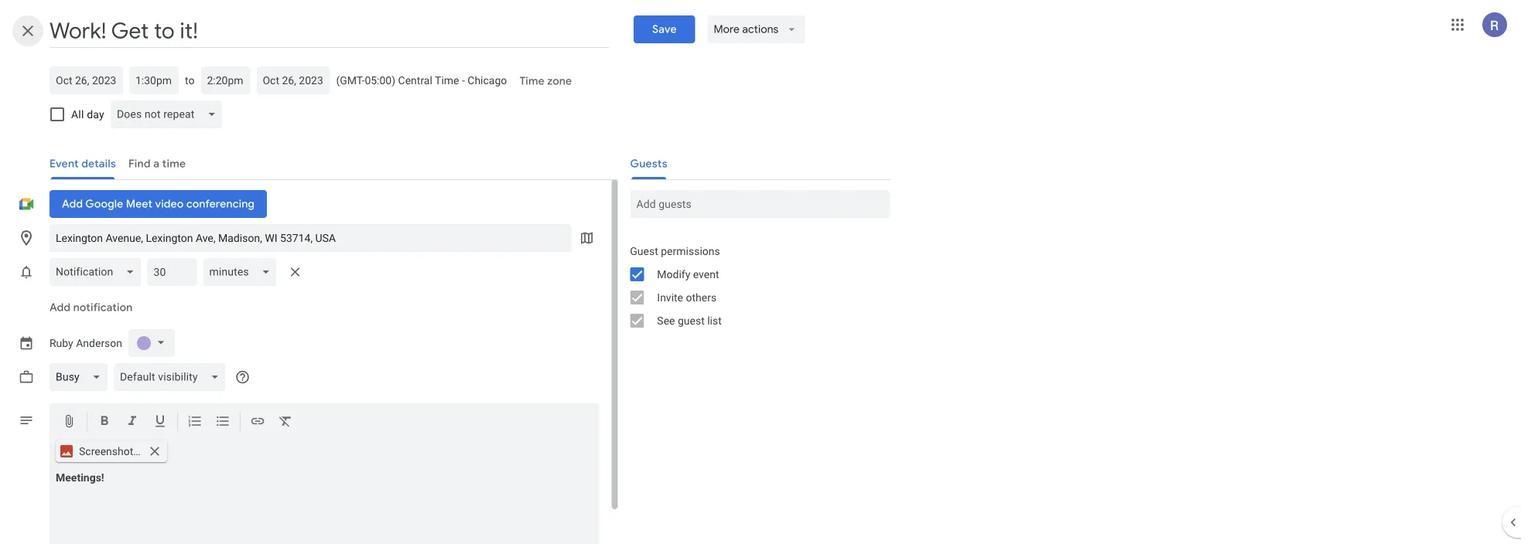 Task type: describe. For each thing, give the bounding box(es) containing it.
30 minutes before element
[[50, 255, 308, 289]]

group containing guest permissions
[[618, 240, 890, 333]]

underline image
[[152, 414, 168, 432]]

arrow_drop_down
[[785, 22, 799, 36]]

meetings!
[[56, 472, 104, 485]]

(gmt-
[[336, 74, 365, 87]]

others
[[686, 291, 717, 304]]

actions
[[742, 22, 779, 36]]

insert link image
[[250, 414, 265, 432]]

italic image
[[125, 414, 140, 432]]

Start date text field
[[56, 71, 117, 90]]

Title text field
[[50, 14, 609, 48]]

Guests text field
[[636, 190, 884, 218]]

notification
[[73, 301, 133, 315]]

all
[[71, 108, 84, 121]]

numbered list image
[[187, 414, 203, 432]]

see
[[657, 315, 675, 327]]

more
[[714, 22, 740, 36]]

(gmt-05:00) central time - chicago
[[336, 74, 507, 87]]

remove formatting image
[[278, 414, 293, 432]]

bold image
[[97, 414, 112, 432]]

see guest list
[[657, 315, 722, 327]]

time zone button
[[513, 67, 578, 95]]

0 horizontal spatial time
[[435, 74, 459, 87]]

chicago
[[468, 74, 507, 87]]

End time text field
[[207, 71, 244, 90]]

Description text field
[[50, 472, 599, 545]]



Task type: vqa. For each thing, say whether or not it's contained in the screenshot.
30 minutes before element
yes



Task type: locate. For each thing, give the bounding box(es) containing it.
formatting options toolbar
[[50, 404, 599, 441]]

day
[[87, 108, 104, 121]]

time left zone
[[519, 74, 544, 88]]

ruby
[[50, 337, 73, 350]]

None field
[[111, 101, 228, 128], [50, 258, 147, 286], [203, 258, 283, 286], [50, 364, 114, 392], [114, 364, 232, 392], [111, 101, 228, 128], [50, 258, 147, 286], [203, 258, 283, 286], [50, 364, 114, 392], [114, 364, 232, 392]]

group
[[618, 240, 890, 333]]

-
[[462, 74, 465, 87]]

time inside button
[[519, 74, 544, 88]]

invite others
[[657, 291, 717, 304]]

time
[[435, 74, 459, 87], [519, 74, 544, 88]]

add notification button
[[43, 289, 139, 327]]

05:00)
[[365, 74, 395, 87]]

bulleted list image
[[215, 414, 231, 432]]

guest
[[630, 245, 658, 258]]

save button
[[634, 15, 695, 43]]

to
[[185, 74, 195, 87]]

modify event
[[657, 268, 719, 281]]

permissions
[[661, 245, 720, 258]]

more actions arrow_drop_down
[[714, 22, 799, 36]]

Start time text field
[[135, 71, 173, 90]]

modify
[[657, 268, 690, 281]]

invite
[[657, 291, 683, 304]]

Location text field
[[56, 224, 565, 252]]

guest
[[678, 315, 705, 327]]

list
[[707, 315, 722, 327]]

End date text field
[[263, 71, 324, 90]]

time left -
[[435, 74, 459, 87]]

anderson
[[76, 337, 122, 350]]

central
[[398, 74, 432, 87]]

guest permissions
[[630, 245, 720, 258]]

save
[[652, 22, 677, 36]]

time zone
[[519, 74, 572, 88]]

add
[[50, 301, 71, 315]]

add notification
[[50, 301, 133, 315]]

all day
[[71, 108, 104, 121]]

zone
[[547, 74, 572, 88]]

1 horizontal spatial time
[[519, 74, 544, 88]]

Minutes in advance for notification number field
[[154, 258, 191, 286]]

ruby anderson
[[50, 337, 122, 350]]

event
[[693, 268, 719, 281]]



